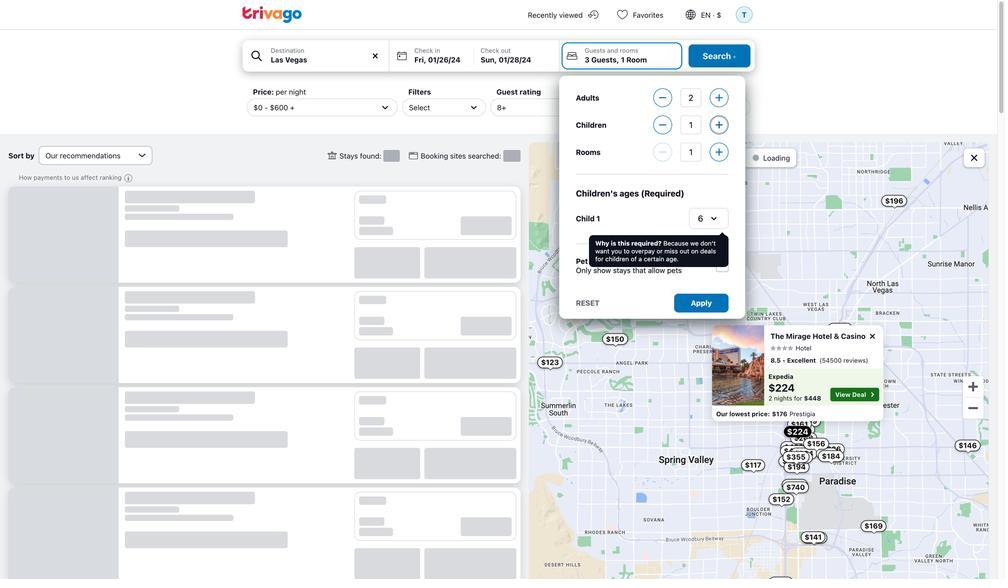 Task type: describe. For each thing, give the bounding box(es) containing it.
$207 button
[[779, 456, 805, 467]]

$114
[[837, 328, 855, 337]]

reset button
[[576, 298, 600, 308]]

to inside "button"
[[64, 174, 70, 181]]

apply button
[[674, 294, 729, 313]]

Destination field
[[243, 40, 389, 72]]

want
[[595, 248, 610, 255]]

$161 for $161
[[791, 420, 808, 429]]

miss
[[665, 248, 678, 255]]

on
[[691, 248, 699, 255]]

mirage
[[786, 332, 811, 341]]

reviews)
[[844, 357, 868, 364]]

how
[[19, 174, 32, 181]]

recently
[[528, 11, 557, 19]]

$189 button
[[782, 479, 808, 491]]

$148 button
[[807, 382, 833, 394]]

us
[[72, 174, 79, 181]]

stays found: 120
[[339, 151, 398, 160]]

adults
[[576, 93, 599, 102]]

children
[[605, 255, 629, 263]]

this
[[618, 240, 630, 247]]

why
[[595, 240, 609, 247]]

$156
[[807, 439, 825, 448]]

$740 button
[[783, 482, 809, 493]]

$141
[[805, 533, 822, 542]]

children's
[[576, 188, 618, 198]]

check out sun, 01/28/24
[[481, 47, 531, 64]]

$899 button
[[794, 415, 821, 427]]

- for 8.5
[[783, 357, 786, 364]]

check in fri, 01/26/24
[[414, 47, 461, 64]]

that
[[633, 266, 646, 275]]

1 vertical spatial $161 button
[[789, 452, 813, 464]]

$623 button
[[793, 399, 819, 411]]

$
[[717, 11, 721, 19]]

pet
[[576, 257, 588, 266]]

less image for rooms
[[654, 143, 672, 161]]

payments
[[34, 174, 62, 181]]

1 horizontal spatial hotel
[[813, 332, 832, 341]]

close image
[[868, 332, 877, 341]]

to inside because we don't want you to overpay or miss out on deals for children of a certain age.
[[624, 248, 630, 255]]

$495
[[784, 447, 804, 455]]

sites
[[450, 151, 466, 160]]

$422 button
[[781, 442, 807, 453]]

less image for children
[[654, 116, 672, 134]]

·
[[713, 11, 715, 19]]

or
[[657, 248, 663, 255]]

ranking
[[100, 174, 122, 181]]

of
[[631, 255, 637, 263]]

8.5 - excellent (54500 reviews)
[[771, 357, 868, 364]]

01/28/24
[[499, 55, 531, 64]]

view
[[835, 391, 851, 398]]

by
[[26, 151, 34, 160]]

favorites link
[[608, 0, 676, 29]]

$152
[[773, 495, 790, 504]]

check for sun,
[[481, 47, 499, 54]]

casino
[[841, 332, 866, 341]]

$114 $150
[[606, 328, 855, 343]]

booking sites searched: 325
[[421, 151, 519, 160]]

out inside because we don't want you to overpay or miss out on deals for children of a certain age.
[[680, 248, 689, 255]]

destination
[[271, 47, 304, 54]]

nights
[[774, 395, 792, 402]]

$123
[[541, 358, 559, 367]]

center
[[689, 103, 710, 112]]

0 horizontal spatial $196
[[807, 390, 825, 398]]

$114 button
[[834, 327, 858, 338]]

120
[[385, 151, 398, 160]]

$161 for $161 $148
[[792, 453, 809, 462]]

only
[[576, 266, 591, 275]]

deal
[[852, 391, 866, 398]]

$161 $148
[[792, 384, 829, 462]]

guest rating
[[497, 88, 541, 96]]

$0
[[254, 103, 263, 112]]

our lowest price: $176 prestigia
[[716, 410, 815, 418]]

the mirage hotel & casino image
[[712, 325, 764, 406]]

$355 button
[[783, 451, 809, 463]]

8+
[[497, 103, 506, 112]]

property type
[[585, 88, 635, 96]]

don't
[[701, 240, 716, 247]]

$326 button
[[818, 444, 845, 455]]

$150 button
[[602, 333, 628, 345]]

certain
[[644, 255, 664, 263]]

because
[[663, 240, 689, 247]]

per
[[276, 88, 287, 96]]

$194
[[788, 463, 806, 471]]

children's ages (required)
[[576, 188, 684, 198]]

price: per night
[[253, 88, 306, 96]]

1 vertical spatial hotel
[[796, 344, 812, 352]]

Rooms number field
[[681, 143, 702, 162]]

$224 button
[[783, 426, 812, 438]]

$224 2 nights for $448
[[769, 382, 821, 402]]

search button
[[689, 44, 751, 67]]

reset
[[576, 299, 600, 307]]

$152 button
[[769, 494, 794, 505]]



Task type: vqa. For each thing, say whether or not it's contained in the screenshot.
Adults number field
yes



Task type: locate. For each thing, give the bounding box(es) containing it.
in
[[435, 47, 440, 54]]

0 vertical spatial out
[[501, 47, 511, 54]]

0 vertical spatial 1
[[621, 55, 625, 64]]

to left us
[[64, 174, 70, 181]]

0 vertical spatial to
[[64, 174, 70, 181]]

rooms
[[576, 148, 601, 156]]

0 horizontal spatial hotel
[[796, 344, 812, 352]]

for inside because we don't want you to overpay or miss out on deals for children of a certain age.
[[595, 255, 604, 263]]

to
[[64, 174, 70, 181], [624, 248, 630, 255]]

1 vertical spatial 1
[[597, 214, 600, 223]]

child
[[576, 214, 595, 223]]

check for fri,
[[414, 47, 433, 54]]

less image left 'children' number field at the top
[[654, 116, 672, 134]]

property
[[585, 88, 617, 96]]

$224 for $224
[[787, 427, 809, 437]]

$184 button
[[818, 451, 844, 462]]

&
[[834, 332, 839, 341]]

0 horizontal spatial for
[[595, 255, 604, 263]]

affect
[[81, 174, 98, 181]]

$422
[[784, 443, 803, 451]]

1 horizontal spatial $196
[[885, 196, 904, 205]]

1 horizontal spatial -
[[783, 357, 786, 364]]

1 less image from the top
[[654, 89, 672, 107]]

0 horizontal spatial $196 button
[[803, 388, 829, 400]]

check up sun,
[[481, 47, 499, 54]]

clear image
[[371, 51, 380, 61]]

a
[[639, 255, 642, 263]]

$161 button
[[787, 419, 812, 430], [789, 452, 813, 464]]

1 horizontal spatial to
[[624, 248, 630, 255]]

1 inside the guests and rooms 3 guests, 1 room
[[621, 55, 625, 64]]

the
[[771, 332, 784, 341]]

less image
[[654, 89, 672, 107], [654, 116, 672, 134], [654, 143, 672, 161]]

guest
[[497, 88, 518, 96]]

3 less image from the top
[[654, 143, 672, 161]]

out left on
[[680, 248, 689, 255]]

apply
[[691, 299, 712, 307]]

t
[[742, 10, 747, 19]]

1 vertical spatial $224
[[787, 427, 809, 437]]

hotel left &
[[813, 332, 832, 341]]

room
[[627, 55, 647, 64]]

1 vertical spatial for
[[794, 395, 802, 402]]

less image left city on the right top of page
[[654, 89, 672, 107]]

Destination search field
[[271, 54, 383, 65]]

0 vertical spatial -
[[265, 103, 268, 112]]

more image
[[710, 116, 728, 134]]

$224 for $224 2 nights for $448
[[769, 382, 795, 394]]

$196 button
[[882, 195, 907, 207], [803, 388, 829, 400]]

$207
[[782, 457, 801, 466]]

1 vertical spatial less image
[[654, 116, 672, 134]]

stays
[[339, 151, 358, 160]]

$326
[[822, 445, 841, 454]]

out up 01/28/24
[[501, 47, 511, 54]]

$154 button
[[802, 532, 827, 544]]

0 vertical spatial $196
[[885, 196, 904, 205]]

our
[[716, 410, 728, 418]]

Children number field
[[681, 116, 702, 134]]

1 more image from the top
[[710, 89, 728, 107]]

- right 8.5
[[783, 357, 786, 364]]

check inside the check in fri, 01/26/24
[[414, 47, 433, 54]]

None checkbox
[[716, 260, 729, 272]]

$355
[[787, 453, 806, 461]]

more image for rooms
[[710, 143, 728, 161]]

you
[[611, 248, 622, 255]]

0 vertical spatial less image
[[654, 89, 672, 107]]

2 more image from the top
[[710, 143, 728, 161]]

check
[[414, 47, 433, 54], [481, 47, 499, 54]]

for
[[595, 255, 604, 263], [794, 395, 802, 402]]

1 vertical spatial to
[[624, 248, 630, 255]]

more image for adults
[[710, 89, 728, 107]]

0 horizontal spatial -
[[265, 103, 268, 112]]

type
[[618, 88, 635, 96]]

(54500
[[820, 357, 842, 364]]

$626 button
[[788, 424, 815, 436]]

hotel up excellent on the right bottom
[[796, 344, 812, 352]]

to down why is this required?
[[624, 248, 630, 255]]

age.
[[666, 255, 679, 263]]

$0 - $600 +
[[254, 103, 295, 112]]

rating
[[520, 88, 541, 96]]

0 horizontal spatial check
[[414, 47, 433, 54]]

we
[[690, 240, 699, 247]]

recently viewed button
[[515, 0, 608, 29]]

2 less image from the top
[[654, 116, 672, 134]]

1 vertical spatial more image
[[710, 143, 728, 161]]

viewed
[[559, 11, 583, 19]]

1 right child
[[597, 214, 600, 223]]

fri,
[[414, 55, 426, 64]]

0 vertical spatial $161 button
[[787, 419, 812, 430]]

stays
[[613, 266, 631, 275]]

1 vertical spatial $196 button
[[803, 388, 829, 400]]

$161 inside $161 $148
[[792, 453, 809, 462]]

expedia
[[769, 373, 794, 380]]

check inside check out sun, 01/28/24
[[481, 47, 499, 54]]

- for $0
[[265, 103, 268, 112]]

0 horizontal spatial 1
[[597, 214, 600, 223]]

$623
[[796, 401, 815, 409]]

1 down rooms
[[621, 55, 625, 64]]

$600
[[270, 103, 288, 112]]

loading
[[763, 154, 790, 162]]

hotel button
[[771, 344, 812, 352]]

0 vertical spatial $224
[[769, 382, 795, 394]]

sort
[[8, 151, 24, 160]]

for left $448
[[794, 395, 802, 402]]

$154
[[805, 534, 824, 542]]

how payments to us affect ranking button
[[19, 174, 135, 185]]

1 check from the left
[[414, 47, 433, 54]]

$95
[[820, 449, 835, 458]]

$224 inside $224 2 nights for $448
[[769, 382, 795, 394]]

1 horizontal spatial $196 button
[[882, 195, 907, 207]]

city
[[673, 103, 687, 112]]

trivago logo image
[[243, 6, 302, 23]]

0 vertical spatial for
[[595, 255, 604, 263]]

$141 $326
[[805, 445, 841, 542]]

1 horizontal spatial check
[[481, 47, 499, 54]]

view deal button
[[831, 388, 879, 401]]

1 horizontal spatial for
[[794, 395, 802, 402]]

deals
[[700, 248, 716, 255]]

guests,
[[591, 55, 619, 64]]

for down want
[[595, 255, 604, 263]]

child 1
[[576, 214, 600, 223]]

2 check from the left
[[481, 47, 499, 54]]

$268 button
[[790, 433, 817, 444]]

0 vertical spatial hotel
[[813, 332, 832, 341]]

1 vertical spatial -
[[783, 357, 786, 364]]

less image left rooms number field
[[654, 143, 672, 161]]

1 vertical spatial out
[[680, 248, 689, 255]]

pet friendly only show stays that allow pets
[[576, 257, 682, 275]]

$740
[[786, 483, 805, 492]]

more image
[[710, 89, 728, 107], [710, 143, 728, 161]]

searched:
[[468, 151, 501, 160]]

325
[[505, 151, 519, 160]]

friendly
[[590, 257, 618, 266]]

3
[[585, 55, 590, 64]]

because we don't want you to overpay or miss out on deals for children of a certain age.
[[595, 240, 716, 263]]

$156 $184
[[807, 439, 840, 460]]

for inside $224 2 nights for $448
[[794, 395, 802, 402]]

less image for adults
[[654, 89, 672, 107]]

$268
[[794, 434, 814, 443]]

$234 button
[[791, 448, 817, 459]]

0 horizontal spatial to
[[64, 174, 70, 181]]

$146 button
[[955, 440, 981, 451]]

0 vertical spatial $196 button
[[882, 195, 907, 207]]

1 vertical spatial $161
[[792, 453, 809, 462]]

- right the $0
[[265, 103, 268, 112]]

filters
[[408, 88, 431, 96]]

guests and rooms 3 guests, 1 room
[[585, 47, 647, 64]]

$495 button
[[780, 445, 807, 457]]

1 horizontal spatial 1
[[621, 55, 625, 64]]

$123 button
[[537, 357, 563, 368]]

night
[[289, 88, 306, 96]]

more image down more icon
[[710, 143, 728, 161]]

price:
[[253, 88, 274, 96]]

0 vertical spatial $161
[[791, 420, 808, 429]]

Adults number field
[[681, 88, 702, 107]]

$224 inside button
[[787, 427, 809, 437]]

the mirage hotel & casino
[[771, 332, 866, 341]]

map region
[[529, 142, 989, 579]]

$150
[[606, 335, 624, 343]]

0 horizontal spatial out
[[501, 47, 511, 54]]

more image up more icon
[[710, 89, 728, 107]]

$95 button
[[816, 448, 838, 459]]

1 horizontal spatial out
[[680, 248, 689, 255]]

$448
[[804, 395, 821, 402]]

0 vertical spatial more image
[[710, 89, 728, 107]]

$626
[[792, 426, 811, 434]]

1 vertical spatial $196
[[807, 390, 825, 398]]

check up fri,
[[414, 47, 433, 54]]

out inside check out sun, 01/28/24
[[501, 47, 511, 54]]

how payments to us affect ranking
[[19, 174, 122, 181]]

2 vertical spatial less image
[[654, 143, 672, 161]]

$146
[[959, 441, 977, 450]]



